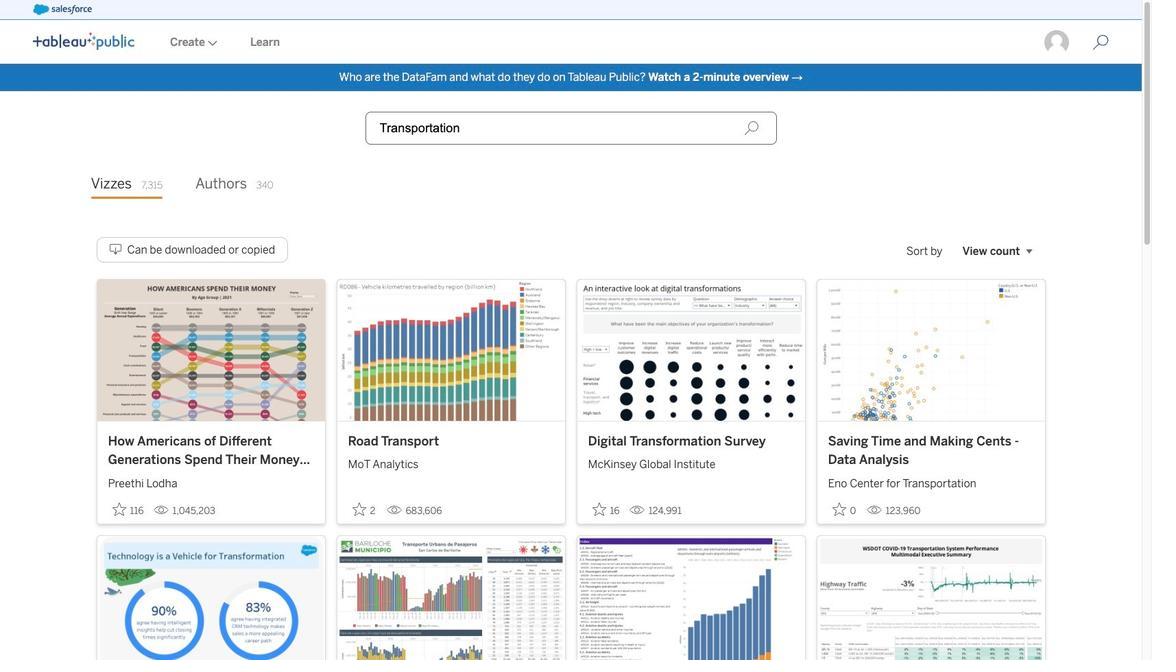 Task type: locate. For each thing, give the bounding box(es) containing it.
1 horizontal spatial add favorite image
[[592, 503, 606, 516]]

3 add favorite image from the left
[[833, 503, 846, 516]]

add favorite image
[[112, 503, 126, 516], [592, 503, 606, 516], [833, 503, 846, 516]]

0 horizontal spatial add favorite image
[[112, 503, 126, 516]]

salesforce logo image
[[33, 4, 92, 15]]

1 add favorite image from the left
[[112, 503, 126, 516]]

Add Favorite button
[[108, 499, 148, 521], [348, 499, 381, 521], [588, 499, 624, 521], [829, 499, 861, 521]]

create image
[[205, 40, 218, 46]]

workbook thumbnail image
[[97, 280, 325, 421], [337, 280, 565, 421], [577, 280, 805, 421], [818, 280, 1045, 421], [97, 536, 325, 661], [337, 536, 565, 661], [577, 536, 805, 661], [818, 536, 1045, 661]]

2 horizontal spatial add favorite image
[[833, 503, 846, 516]]

2 add favorite button from the left
[[348, 499, 381, 521]]



Task type: describe. For each thing, give the bounding box(es) containing it.
logo image
[[33, 32, 134, 50]]

1 add favorite button from the left
[[108, 499, 148, 521]]

3 add favorite button from the left
[[588, 499, 624, 521]]

go to search image
[[1077, 34, 1126, 51]]

Search input field
[[365, 112, 777, 145]]

4 add favorite button from the left
[[829, 499, 861, 521]]

search image
[[744, 121, 759, 136]]

add favorite image
[[352, 503, 366, 516]]

gary.orlando image
[[1044, 29, 1071, 56]]

2 add favorite image from the left
[[592, 503, 606, 516]]



